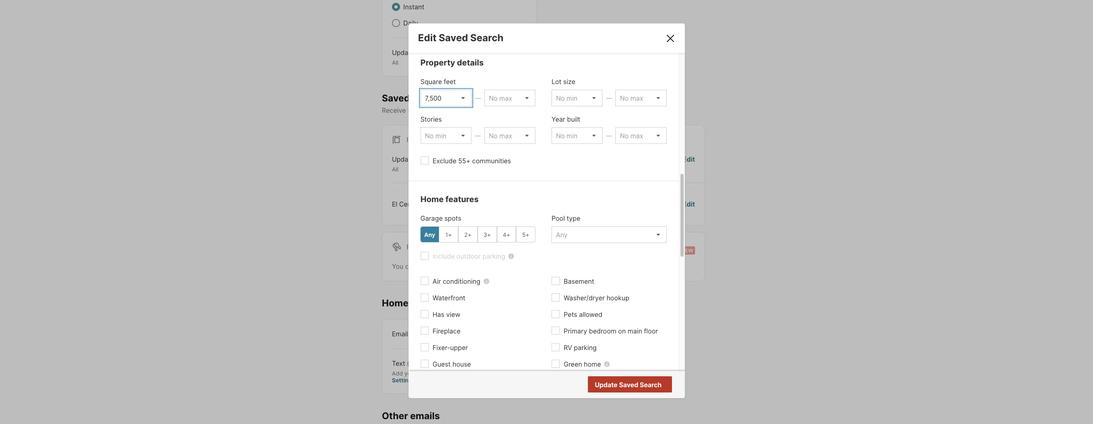 Task type: describe. For each thing, give the bounding box(es) containing it.
you
[[392, 262, 404, 270]]

can
[[405, 262, 416, 270]]

rent
[[421, 243, 438, 251]]

Daily radio
[[392, 19, 400, 27]]

basement
[[564, 277, 595, 285]]

guest house
[[433, 360, 471, 368]]

account
[[465, 370, 488, 377]]

for for for sale
[[407, 136, 420, 144]]

property
[[421, 58, 455, 68]]

edit saved search
[[418, 32, 504, 44]]

— for year built
[[607, 132, 612, 139]]

square feet
[[421, 78, 456, 86]]

update types all for the middle edit button
[[392, 155, 434, 173]]

include outdoor parking
[[433, 252, 506, 260]]

floor
[[644, 327, 658, 335]]

lot
[[552, 78, 562, 86]]

air conditioning
[[433, 277, 481, 285]]

main
[[628, 327, 643, 335]]

edit saved search element
[[418, 32, 656, 44]]

home tours
[[382, 297, 435, 309]]

phone
[[418, 370, 435, 377]]

spots
[[445, 214, 462, 222]]

outdoor
[[457, 252, 481, 260]]

your inside 'saved searches receive timely notifications based on your preferred search filters.'
[[498, 106, 511, 115]]

Instant radio
[[392, 3, 400, 11]]

1+
[[446, 231, 452, 238]]

year
[[552, 115, 566, 123]]

communities
[[472, 157, 511, 165]]

search for update saved search
[[640, 381, 662, 389]]

fireplace
[[433, 327, 461, 335]]

for for for rent
[[407, 243, 420, 251]]

has view
[[433, 311, 461, 319]]

test
[[422, 200, 435, 208]]

hookup
[[607, 294, 630, 302]]

fixer-
[[433, 344, 450, 352]]

allowed
[[579, 311, 603, 319]]

update for the middle edit button
[[392, 155, 415, 163]]

number
[[436, 370, 457, 377]]

results
[[640, 381, 661, 389]]

1 vertical spatial edit button
[[683, 155, 695, 173]]

stories
[[421, 115, 442, 123]]

exclude
[[433, 157, 457, 165]]

other
[[382, 410, 408, 422]]

washer/dryer
[[564, 294, 605, 302]]

update inside button
[[595, 381, 618, 389]]

home for home features
[[421, 194, 444, 204]]

you can create saved searches while searching for
[[392, 262, 550, 270]]

cerrito
[[399, 200, 420, 208]]

house
[[453, 360, 471, 368]]

0 vertical spatial edit button
[[515, 48, 527, 66]]

home for home tours
[[382, 297, 409, 309]]

search for edit saved search
[[471, 32, 504, 44]]

pool
[[552, 214, 565, 222]]

saved inside button
[[619, 381, 639, 389]]

has
[[433, 311, 445, 319]]

green home
[[564, 360, 601, 368]]

any
[[424, 231, 435, 238]]

text
[[392, 359, 405, 367]]

conditioning
[[443, 277, 481, 285]]

feet
[[444, 78, 456, 86]]

filters.
[[566, 106, 585, 115]]

email
[[392, 330, 408, 338]]

update for topmost edit button
[[392, 49, 415, 57]]

primary bedroom on main floor
[[564, 327, 658, 335]]

option group inside edit saved search dialog
[[420, 226, 536, 243]]

pets allowed
[[564, 311, 603, 319]]

features
[[446, 194, 479, 204]]

update saved search
[[595, 381, 662, 389]]

searching
[[508, 262, 538, 270]]

waterfront
[[433, 294, 466, 302]]

searches inside 'saved searches receive timely notifications based on your preferred search filters.'
[[412, 92, 455, 104]]

2+ radio
[[459, 226, 478, 243]]

— for stories
[[475, 132, 481, 139]]

pets
[[564, 311, 578, 319]]

saved inside 'saved searches receive timely notifications based on your preferred search filters.'
[[382, 92, 410, 104]]

3+
[[484, 231, 491, 238]]

1
[[437, 200, 440, 208]]

for rent
[[407, 243, 438, 251]]

garage spots
[[421, 214, 462, 222]]

create
[[418, 262, 438, 270]]

receive
[[382, 106, 406, 115]]

— for square feet
[[475, 95, 481, 101]]

2+
[[465, 231, 472, 238]]

5+ radio
[[516, 226, 536, 243]]

sale
[[421, 136, 437, 144]]

primary
[[564, 327, 587, 335]]

notifications
[[428, 106, 466, 115]]

account settings link
[[392, 370, 488, 384]]

instant
[[404, 3, 425, 11]]



Task type: locate. For each thing, give the bounding box(es) containing it.
0 horizontal spatial search
[[471, 32, 504, 44]]

for left rent
[[407, 243, 420, 251]]

all up el
[[392, 166, 399, 173]]

update down daily radio
[[392, 49, 415, 57]]

other emails
[[382, 410, 440, 422]]

searches down square
[[412, 92, 455, 104]]

1 vertical spatial your
[[405, 370, 416, 377]]

preferred
[[513, 106, 541, 115]]

1 vertical spatial for
[[407, 243, 420, 251]]

guest
[[433, 360, 451, 368]]

4+
[[503, 231, 510, 238]]

parking up green home
[[574, 344, 597, 352]]

exclude 55+ communities
[[433, 157, 511, 165]]

1 vertical spatial parking
[[574, 344, 597, 352]]

2 vertical spatial edit button
[[683, 199, 695, 209]]

view
[[446, 311, 461, 319]]

parking
[[483, 252, 506, 260], [574, 344, 597, 352]]

while
[[490, 262, 506, 270]]

your left preferred at the top of the page
[[498, 106, 511, 115]]

1 horizontal spatial home
[[421, 194, 444, 204]]

rv parking
[[564, 344, 597, 352]]

home features
[[421, 194, 479, 204]]

upper
[[450, 344, 468, 352]]

0 horizontal spatial searches
[[412, 92, 455, 104]]

for sale
[[407, 136, 437, 144]]

search
[[543, 106, 564, 115]]

update types all down for sale
[[392, 155, 434, 173]]

el cerrito test 1
[[392, 200, 440, 208]]

pool type
[[552, 214, 581, 222]]

bedroom
[[589, 327, 617, 335]]

Any radio
[[420, 226, 440, 243]]

type
[[567, 214, 581, 222]]

2 vertical spatial update
[[595, 381, 618, 389]]

built
[[567, 115, 581, 123]]

on
[[488, 106, 496, 115], [619, 327, 626, 335]]

no results button
[[620, 377, 671, 393]]

0 vertical spatial for
[[407, 136, 420, 144]]

air
[[433, 277, 441, 285]]

el
[[392, 200, 398, 208]]

fixer-upper
[[433, 344, 468, 352]]

1 types from the top
[[416, 49, 434, 57]]

0 vertical spatial search
[[471, 32, 504, 44]]

on inside edit saved search dialog
[[619, 327, 626, 335]]

home up garage
[[421, 194, 444, 204]]

0 vertical spatial your
[[498, 106, 511, 115]]

1+ radio
[[439, 226, 459, 243]]

0 vertical spatial all
[[392, 59, 399, 66]]

(sms)
[[407, 359, 426, 367]]

on left main
[[619, 327, 626, 335]]

no
[[630, 381, 638, 389]]

update down for sale
[[392, 155, 415, 163]]

year built
[[552, 115, 581, 123]]

— for lot size
[[607, 95, 612, 101]]

1 horizontal spatial parking
[[574, 344, 597, 352]]

5+
[[522, 231, 530, 238]]

1 vertical spatial search
[[640, 381, 662, 389]]

no results
[[630, 381, 661, 389]]

2 for from the top
[[407, 243, 420, 251]]

0 vertical spatial on
[[488, 106, 496, 115]]

edit inside dialog
[[418, 32, 437, 44]]

settings
[[392, 377, 416, 384]]

in
[[458, 370, 463, 377]]

option group containing any
[[420, 226, 536, 243]]

rv
[[564, 344, 572, 352]]

text (sms)
[[392, 359, 426, 367]]

parking up while at the bottom
[[483, 252, 506, 260]]

0 vertical spatial searches
[[412, 92, 455, 104]]

your up settings
[[405, 370, 416, 377]]

for
[[540, 262, 548, 270]]

1 vertical spatial on
[[619, 327, 626, 335]]

search
[[471, 32, 504, 44], [640, 381, 662, 389]]

1 for from the top
[[407, 136, 420, 144]]

update types all up square
[[392, 49, 434, 66]]

edit saved search dialog
[[409, 23, 685, 424]]

for
[[407, 136, 420, 144], [407, 243, 420, 251]]

timely
[[408, 106, 426, 115]]

0 horizontal spatial your
[[405, 370, 416, 377]]

include
[[433, 252, 455, 260]]

size
[[564, 78, 576, 86]]

update saved search button
[[588, 377, 672, 393]]

search right no
[[640, 381, 662, 389]]

2 types from the top
[[416, 155, 434, 163]]

option group
[[420, 226, 536, 243]]

1 vertical spatial searches
[[460, 262, 489, 270]]

types for topmost edit button
[[416, 49, 434, 57]]

your
[[498, 106, 511, 115], [405, 370, 416, 377]]

green
[[564, 360, 582, 368]]

0 vertical spatial parking
[[483, 252, 506, 260]]

0 vertical spatial update types all
[[392, 49, 434, 66]]

1 vertical spatial update types all
[[392, 155, 434, 173]]

add
[[392, 370, 403, 377]]

1 vertical spatial types
[[416, 155, 434, 163]]

home left tours
[[382, 297, 409, 309]]

tours
[[411, 297, 435, 309]]

1 vertical spatial all
[[392, 166, 399, 173]]

55+
[[459, 157, 471, 165]]

garage
[[421, 214, 443, 222]]

square
[[421, 78, 442, 86]]

0 horizontal spatial parking
[[483, 252, 506, 260]]

searches down "include outdoor parking"
[[460, 262, 489, 270]]

1 update types all from the top
[[392, 49, 434, 66]]

types
[[416, 49, 434, 57], [416, 155, 434, 163]]

types down for sale
[[416, 155, 434, 163]]

on right based on the left top of the page
[[488, 106, 496, 115]]

1 vertical spatial update
[[392, 155, 415, 163]]

0 vertical spatial types
[[416, 49, 434, 57]]

details
[[457, 58, 484, 68]]

3+ radio
[[478, 226, 497, 243]]

based
[[468, 106, 486, 115]]

all down daily radio
[[392, 59, 399, 66]]

0 vertical spatial update
[[392, 49, 415, 57]]

add your phone number in
[[392, 370, 465, 377]]

lot size
[[552, 78, 576, 86]]

saved searches receive timely notifications based on your preferred search filters.
[[382, 92, 585, 115]]

all
[[392, 59, 399, 66], [392, 166, 399, 173]]

on inside 'saved searches receive timely notifications based on your preferred search filters.'
[[488, 106, 496, 115]]

2 all from the top
[[392, 166, 399, 173]]

edit button
[[515, 48, 527, 66], [683, 155, 695, 173], [683, 199, 695, 209]]

search up details
[[471, 32, 504, 44]]

4+ radio
[[497, 226, 516, 243]]

types up 'property' at the left of the page
[[416, 49, 434, 57]]

0 horizontal spatial home
[[382, 297, 409, 309]]

update down home
[[595, 381, 618, 389]]

property details
[[421, 58, 484, 68]]

0 vertical spatial home
[[421, 194, 444, 204]]

update types all for topmost edit button
[[392, 49, 434, 66]]

searches
[[412, 92, 455, 104], [460, 262, 489, 270]]

update
[[392, 49, 415, 57], [392, 155, 415, 163], [595, 381, 618, 389]]

2 update types all from the top
[[392, 155, 434, 173]]

emails
[[410, 410, 440, 422]]

1 horizontal spatial search
[[640, 381, 662, 389]]

None checkbox
[[501, 358, 527, 370]]

1 all from the top
[[392, 59, 399, 66]]

for left sale
[[407, 136, 420, 144]]

0 horizontal spatial on
[[488, 106, 496, 115]]

saved
[[439, 32, 468, 44], [382, 92, 410, 104], [440, 262, 458, 270], [619, 381, 639, 389]]

update types all
[[392, 49, 434, 66], [392, 155, 434, 173]]

types for the middle edit button
[[416, 155, 434, 163]]

daily
[[404, 19, 418, 27]]

edit
[[418, 32, 437, 44], [515, 49, 527, 57], [683, 155, 695, 163], [683, 200, 695, 208]]

search inside button
[[640, 381, 662, 389]]

home inside edit saved search dialog
[[421, 194, 444, 204]]

1 horizontal spatial searches
[[460, 262, 489, 270]]

home
[[584, 360, 601, 368]]

list box
[[421, 90, 472, 106], [485, 90, 536, 106], [552, 90, 603, 106], [616, 90, 667, 106], [421, 127, 472, 144], [485, 127, 536, 144], [552, 127, 603, 144], [616, 127, 667, 144], [552, 226, 667, 243]]

1 vertical spatial home
[[382, 297, 409, 309]]

1 horizontal spatial your
[[498, 106, 511, 115]]

1 horizontal spatial on
[[619, 327, 626, 335]]



Task type: vqa. For each thing, say whether or not it's contained in the screenshot.
Dr
no



